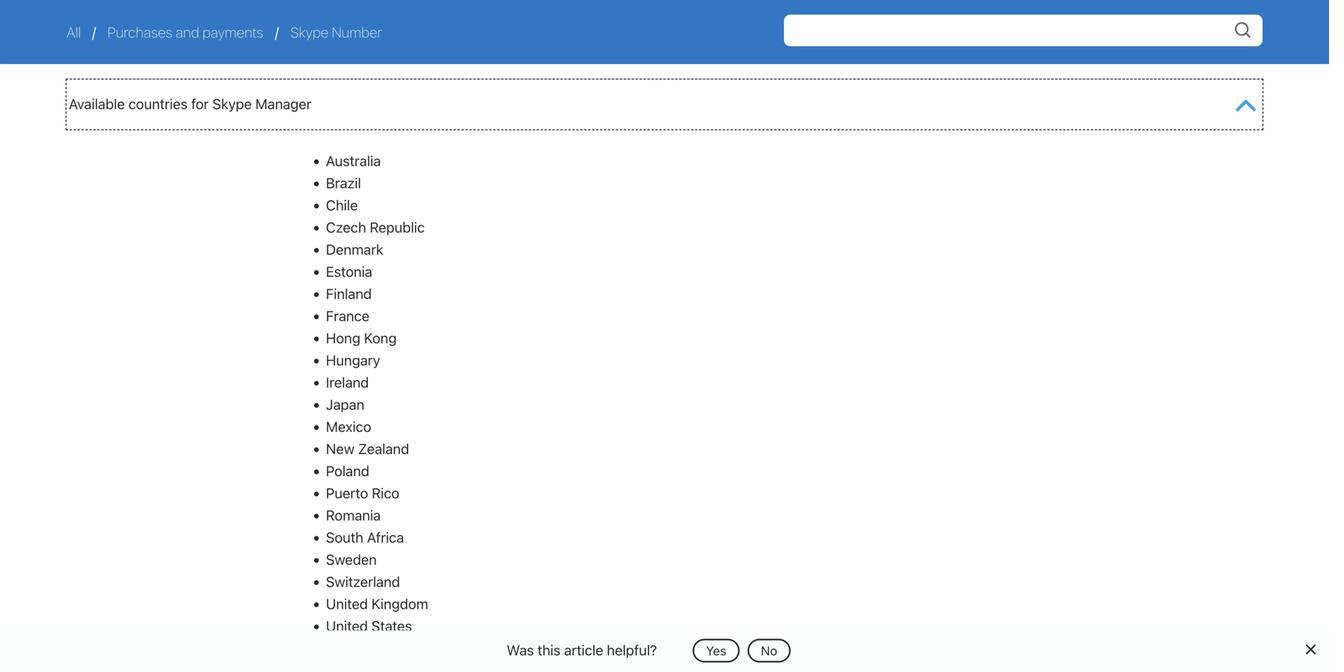 Task type: describe. For each thing, give the bounding box(es) containing it.
this
[[538, 642, 561, 659]]

new
[[326, 440, 355, 458]]

yes button
[[693, 639, 740, 663]]

1 states from the top
[[372, 15, 412, 32]]

purchases and payments link
[[108, 24, 264, 41]]

romania
[[326, 507, 381, 524]]

article
[[565, 642, 604, 659]]

2 united from the top
[[326, 596, 368, 613]]

kong
[[364, 330, 397, 347]]

sweden
[[326, 551, 377, 568]]

available countries for skype manager link
[[69, 89, 1218, 119]]

was
[[507, 642, 534, 659]]

south
[[326, 529, 364, 546]]

rico
[[372, 485, 400, 502]]

kingdom
[[372, 596, 429, 613]]

republic
[[370, 219, 425, 236]]

all link
[[66, 24, 84, 41]]

number
[[332, 24, 382, 41]]

czech
[[326, 219, 366, 236]]

denmark
[[326, 241, 384, 258]]

switzerland
[[326, 573, 400, 591]]

ireland
[[326, 374, 369, 391]]

available countries for skype manager button
[[66, 80, 1263, 129]]

mexico
[[326, 418, 372, 435]]

states inside australia brazil chile czech republic denmark estonia finland france hong kong hungary ireland japan mexico new zealand poland puerto rico romania south africa sweden switzerland united kingdom united states
[[372, 618, 412, 635]]

united states
[[326, 15, 412, 32]]

skype number
[[291, 24, 382, 41]]

africa
[[367, 529, 404, 546]]

helpful?
[[607, 642, 657, 659]]

purchases and payments
[[108, 24, 264, 41]]

1 united from the top
[[326, 15, 368, 32]]

purchases
[[108, 24, 173, 41]]

hungary
[[326, 352, 380, 369]]

australia brazil chile czech republic denmark estonia finland france hong kong hungary ireland japan mexico new zealand poland puerto rico romania south africa sweden switzerland united kingdom united states
[[326, 152, 429, 635]]

countries
[[128, 95, 188, 112]]

skype inside 'link'
[[212, 95, 252, 112]]

dismiss the survey image
[[1305, 644, 1317, 656]]

was this article helpful?
[[507, 642, 657, 659]]

and
[[176, 24, 199, 41]]

all
[[66, 24, 84, 41]]

finland
[[326, 285, 372, 302]]

france
[[326, 307, 370, 325]]



Task type: vqa. For each thing, say whether or not it's contained in the screenshot.
American
no



Task type: locate. For each thing, give the bounding box(es) containing it.
1 horizontal spatial skype
[[291, 24, 329, 41]]

available
[[69, 95, 125, 112]]

hong
[[326, 330, 361, 347]]

0 vertical spatial united
[[326, 15, 368, 32]]

zealand
[[358, 440, 409, 458]]

1 vertical spatial skype
[[212, 95, 252, 112]]

skype left number on the left top of page
[[291, 24, 329, 41]]

1 vertical spatial united
[[326, 596, 368, 613]]

0 horizontal spatial skype
[[212, 95, 252, 112]]

available countries for skype manager
[[69, 95, 312, 112]]

brazil
[[326, 175, 361, 192]]

0 vertical spatial skype
[[291, 24, 329, 41]]

japan
[[326, 396, 365, 413]]

2 states from the top
[[372, 618, 412, 635]]

3 united from the top
[[326, 618, 368, 635]]

skype number link
[[291, 24, 382, 41]]

manager
[[256, 95, 312, 112]]

for
[[191, 95, 209, 112]]

poland
[[326, 463, 370, 480]]

0 vertical spatial states
[[372, 15, 412, 32]]

skype
[[291, 24, 329, 41], [212, 95, 252, 112]]

payments
[[203, 24, 264, 41]]

united
[[326, 15, 368, 32], [326, 596, 368, 613], [326, 618, 368, 635]]

chile
[[326, 197, 358, 214]]

no button
[[748, 639, 791, 663]]

puerto
[[326, 485, 368, 502]]

skype right for
[[212, 95, 252, 112]]

estonia
[[326, 263, 373, 280]]

yes
[[707, 644, 727, 659]]

None text field
[[785, 15, 1263, 46]]

no
[[761, 644, 778, 659]]

states
[[372, 15, 412, 32], [372, 618, 412, 635]]

1 vertical spatial states
[[372, 618, 412, 635]]

australia
[[326, 152, 381, 169]]

2 vertical spatial united
[[326, 618, 368, 635]]



